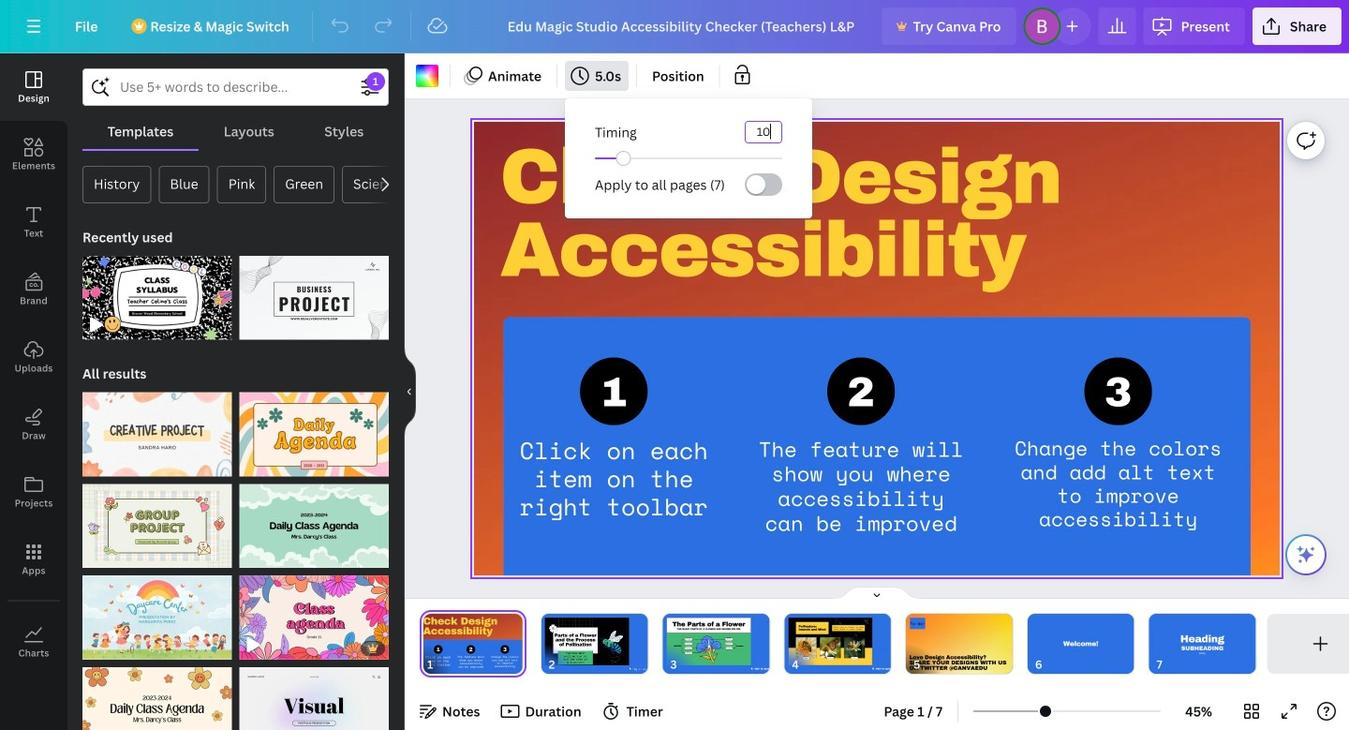 Task type: vqa. For each thing, say whether or not it's contained in the screenshot.
Page title 'text field'
yes



Task type: locate. For each thing, give the bounding box(es) containing it.
blue green colorful daycare center presentation group
[[82, 564, 232, 660]]

multicolor clouds daily class agenda template group
[[239, 473, 389, 568]]

side panel tab list
[[0, 53, 67, 676]]

Design title text field
[[493, 7, 875, 45]]

colorful watercolor creative project presentation group
[[82, 381, 232, 476]]

grey minimalist business project presentation group
[[239, 245, 389, 340]]

colorful scrapbook nostalgia class syllabus blank education presentation group
[[82, 245, 232, 340]]

page 1 image
[[420, 614, 526, 674]]

Zoom button
[[1169, 696, 1230, 726]]

orange groovy retro daily agenda presentation group
[[239, 381, 389, 476]]



Task type: describe. For each thing, give the bounding box(es) containing it.
Page title text field
[[441, 655, 449, 674]]

Use 5+ words to describe... search field
[[120, 69, 351, 105]]

green colorful cute aesthetic group project presentation group
[[82, 473, 232, 568]]

gradient minimal portfolio proposal presentation group
[[239, 656, 389, 730]]

colorful floral illustrative class agenda presentation group
[[239, 564, 389, 660]]

main menu bar
[[0, 0, 1350, 53]]

hide pages image
[[832, 586, 922, 601]]

orange and yellow retro flower power daily class agenda template group
[[82, 656, 232, 730]]

canva assistant image
[[1295, 544, 1318, 566]]

-- text field
[[746, 122, 782, 142]]

hide image
[[404, 347, 416, 437]]

no colour image
[[416, 65, 439, 87]]



